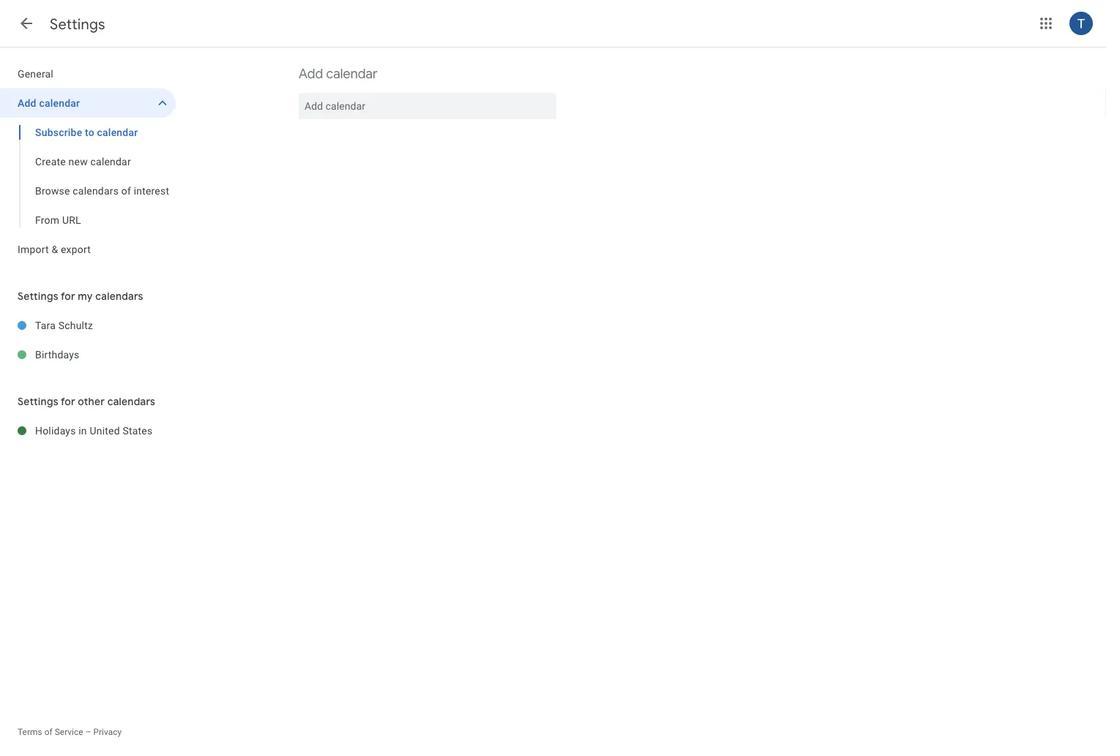 Task type: vqa. For each thing, say whether or not it's contained in the screenshot.
16 to the left
no



Task type: locate. For each thing, give the bounding box(es) containing it.
0 horizontal spatial add
[[18, 97, 36, 109]]

2 for from the top
[[61, 395, 75, 409]]

–
[[85, 728, 91, 738]]

birthdays
[[35, 349, 79, 361]]

group containing subscribe to calendar
[[0, 118, 176, 235]]

for
[[61, 290, 75, 303], [61, 395, 75, 409]]

2 vertical spatial calendars
[[107, 395, 155, 409]]

1 horizontal spatial of
[[121, 185, 131, 197]]

of
[[121, 185, 131, 197], [44, 728, 52, 738]]

add calendar tree item
[[0, 89, 176, 118]]

for left other
[[61, 395, 75, 409]]

tree containing general
[[0, 59, 176, 264]]

2 vertical spatial settings
[[18, 395, 58, 409]]

add
[[299, 66, 323, 82], [18, 97, 36, 109]]

import & export
[[18, 243, 91, 256]]

settings right go back icon
[[50, 15, 105, 33]]

to
[[85, 126, 94, 138]]

add calendar
[[299, 66, 378, 82], [18, 97, 80, 109]]

of right terms
[[44, 728, 52, 738]]

settings for my calendars tree
[[0, 311, 176, 370]]

0 vertical spatial calendars
[[73, 185, 119, 197]]

1 for from the top
[[61, 290, 75, 303]]

schultz
[[58, 320, 93, 332]]

holidays in united states link
[[35, 417, 176, 446]]

1 horizontal spatial add
[[299, 66, 323, 82]]

go back image
[[18, 15, 35, 32]]

1 vertical spatial add
[[18, 97, 36, 109]]

my
[[78, 290, 93, 303]]

general
[[18, 68, 53, 80]]

1 vertical spatial for
[[61, 395, 75, 409]]

calendars for other
[[107, 395, 155, 409]]

tara schultz tree item
[[0, 311, 176, 340]]

calendar
[[326, 66, 378, 82], [39, 97, 80, 109], [97, 126, 138, 138], [90, 156, 131, 168]]

other
[[78, 395, 105, 409]]

of left interest
[[121, 185, 131, 197]]

0 vertical spatial add calendar
[[299, 66, 378, 82]]

1 vertical spatial calendars
[[95, 290, 143, 303]]

tree
[[0, 59, 176, 264]]

interest
[[134, 185, 169, 197]]

settings
[[50, 15, 105, 33], [18, 290, 58, 303], [18, 395, 58, 409]]

settings up holidays
[[18, 395, 58, 409]]

create new calendar
[[35, 156, 131, 168]]

for for other
[[61, 395, 75, 409]]

subscribe
[[35, 126, 82, 138]]

calendars up states
[[107, 395, 155, 409]]

0 vertical spatial add
[[299, 66, 323, 82]]

calendars right my
[[95, 290, 143, 303]]

0 horizontal spatial add calendar
[[18, 97, 80, 109]]

birthdays link
[[35, 340, 176, 370]]

browse calendars of interest
[[35, 185, 169, 197]]

create
[[35, 156, 66, 168]]

calendars inside group
[[73, 185, 119, 197]]

1 vertical spatial add calendar
[[18, 97, 80, 109]]

0 vertical spatial settings
[[50, 15, 105, 33]]

0 vertical spatial of
[[121, 185, 131, 197]]

subscribe to calendar
[[35, 126, 138, 138]]

0 vertical spatial for
[[61, 290, 75, 303]]

for left my
[[61, 290, 75, 303]]

terms of service – privacy
[[18, 728, 122, 738]]

calendars down create new calendar
[[73, 185, 119, 197]]

settings heading
[[50, 15, 105, 33]]

1 horizontal spatial add calendar
[[299, 66, 378, 82]]

holidays in united states
[[35, 425, 153, 437]]

settings up tara
[[18, 290, 58, 303]]

holidays
[[35, 425, 76, 437]]

states
[[123, 425, 153, 437]]

settings for my calendars
[[18, 290, 143, 303]]

1 vertical spatial settings
[[18, 290, 58, 303]]

holidays in united states tree item
[[0, 417, 176, 446]]

calendars
[[73, 185, 119, 197], [95, 290, 143, 303], [107, 395, 155, 409]]

0 horizontal spatial of
[[44, 728, 52, 738]]

tara schultz
[[35, 320, 93, 332]]

settings for settings
[[50, 15, 105, 33]]

group
[[0, 118, 176, 235]]

privacy link
[[93, 728, 122, 738]]

add calendar inside tree item
[[18, 97, 80, 109]]

new
[[69, 156, 88, 168]]



Task type: describe. For each thing, give the bounding box(es) containing it.
birthdays tree item
[[0, 340, 176, 370]]

of inside group
[[121, 185, 131, 197]]

url
[[62, 214, 81, 226]]

privacy
[[93, 728, 122, 738]]

settings for other calendars
[[18, 395, 155, 409]]

1 vertical spatial of
[[44, 728, 52, 738]]

terms
[[18, 728, 42, 738]]

calendars for my
[[95, 290, 143, 303]]

browse
[[35, 185, 70, 197]]

export
[[61, 243, 91, 256]]

calendar inside tree item
[[39, 97, 80, 109]]

settings for settings for other calendars
[[18, 395, 58, 409]]

add inside tree item
[[18, 97, 36, 109]]

in
[[79, 425, 87, 437]]

Add calendar text field
[[305, 93, 551, 119]]

from url
[[35, 214, 81, 226]]

tara
[[35, 320, 56, 332]]

from
[[35, 214, 59, 226]]

terms of service link
[[18, 728, 83, 738]]

import
[[18, 243, 49, 256]]

&
[[52, 243, 58, 256]]

for for my
[[61, 290, 75, 303]]

service
[[55, 728, 83, 738]]

settings for settings for my calendars
[[18, 290, 58, 303]]

united
[[90, 425, 120, 437]]



